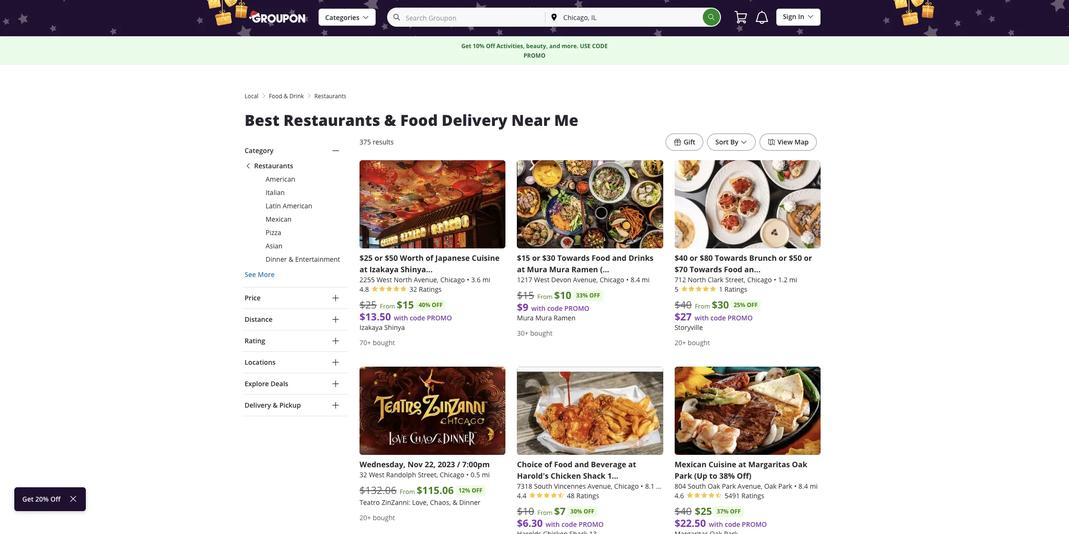 Task type: locate. For each thing, give the bounding box(es) containing it.
33%
[[577, 292, 588, 300]]

promo
[[524, 51, 546, 59], [565, 304, 590, 313], [427, 314, 452, 323], [728, 314, 753, 323], [579, 520, 604, 529], [742, 520, 767, 529]]

2 vertical spatial $25
[[695, 505, 712, 519]]

1 horizontal spatial and
[[575, 460, 589, 470]]

& right chaos,
[[453, 498, 458, 507]]

0 vertical spatial izakaya
[[370, 264, 399, 275]]

with up storyville
[[695, 314, 709, 323]]

mura up devon
[[550, 264, 570, 275]]

promo inside $27 with code promo storyville
[[728, 314, 753, 323]]

off right "37%"
[[730, 508, 741, 516]]

1 or from the left
[[375, 253, 383, 263]]

towards inside $15 or $30 towards food and drinks at mura mura ramen (... 1217 west devon avenue, chicago • 8.4 mi
[[558, 253, 590, 263]]

food inside breadcrumbs element
[[269, 92, 282, 100]]

0 horizontal spatial $10
[[517, 505, 535, 518]]

or
[[375, 253, 383, 263], [532, 253, 541, 263], [690, 253, 698, 263], [779, 253, 787, 263], [804, 253, 813, 263]]

towards for food
[[715, 253, 748, 263]]

1 vertical spatial 20+
[[360, 514, 371, 523]]

mura up 30+ bought
[[536, 314, 552, 323]]

ramen
[[572, 264, 598, 275], [554, 314, 576, 323]]

promo inside $22.50 with code promo
[[742, 520, 767, 529]]

get inside get 10% off activities, beauty, and more. use code promo
[[462, 42, 472, 50]]

avenue, down shack
[[588, 482, 613, 491]]

off
[[590, 292, 601, 300], [432, 301, 443, 309], [747, 301, 758, 309], [472, 487, 483, 495], [584, 508, 595, 516], [730, 508, 741, 516]]

south down (up
[[688, 482, 706, 491]]

izakaya up 70+
[[360, 323, 383, 332]]

0 vertical spatial restaurants
[[315, 92, 347, 100]]

$40 down 5
[[675, 298, 692, 312]]

gift button
[[666, 134, 704, 151]]

2 vertical spatial and
[[575, 460, 589, 470]]

park up 804
[[675, 471, 693, 482]]

0 vertical spatial get
[[462, 42, 472, 50]]

2 or from the left
[[532, 253, 541, 263]]

west inside 'wednesday, nov 22, 2023 / 7:00pm 32 west randolph street, chicago • 0.5 mi'
[[369, 471, 385, 480]]

• inside the mexican cuisine at margaritas oak park (up to 38% off) 804 south oak park avenue, oak park • 8.4 mi
[[795, 482, 797, 491]]

with
[[532, 304, 546, 313], [394, 314, 408, 323], [695, 314, 709, 323], [546, 520, 560, 529], [709, 520, 723, 529]]

0 horizontal spatial mexican
[[266, 215, 292, 224]]

food inside $40 or $80 towards brunch or $50 or $70 towards food an... 712 north clark street, chicago • 1.2 mi
[[724, 264, 743, 275]]

promo for $6.30
[[579, 520, 604, 529]]

at inside $25 or $50 worth of japanese cuisine at izakaya shinya... 2255 west north avenue, chicago • 3.6 mi
[[360, 264, 368, 275]]

25% off
[[734, 301, 758, 309]]

1 vertical spatial 32
[[360, 471, 367, 480]]

at up 2255
[[360, 264, 368, 275]]

more.
[[562, 42, 579, 50]]

2 $50 from the left
[[789, 253, 802, 263]]

&
[[284, 92, 288, 100], [384, 110, 397, 130], [289, 255, 294, 264], [273, 401, 278, 410], [453, 498, 458, 507]]

delivery
[[442, 110, 508, 130], [245, 401, 271, 410]]

0 horizontal spatial $50
[[385, 253, 398, 263]]

mexican cuisine at margaritas oak park (up to 38% off) 804 south oak park avenue, oak park • 8.4 mi
[[675, 460, 818, 491]]

from inside the from $7
[[538, 509, 553, 517]]

1 vertical spatial street,
[[418, 471, 438, 480]]

restaurants down category
[[254, 161, 293, 170]]

0 vertical spatial $30
[[543, 253, 556, 263]]

5491 ratings
[[725, 492, 765, 501]]

pizza link
[[245, 228, 348, 238]]

chicago inside $25 or $50 worth of japanese cuisine at izakaya shinya... 2255 west north avenue, chicago • 3.6 mi
[[441, 275, 465, 284]]

8.4 for food
[[631, 275, 640, 284]]

with inside $22.50 with code promo
[[709, 520, 723, 529]]

off right 40%
[[432, 301, 443, 309]]

• inside $25 or $50 worth of japanese cuisine at izakaya shinya... 2255 west north avenue, chicago • 3.6 mi
[[467, 275, 470, 284]]

park down margaritas
[[779, 482, 793, 491]]

$15 inside $15 or $30 towards food and drinks at mura mura ramen (... 1217 west devon avenue, chicago • 8.4 mi
[[517, 253, 530, 263]]

/
[[457, 460, 461, 470]]

mura up 30+
[[517, 314, 534, 323]]

towards up an...
[[715, 253, 748, 263]]

0 horizontal spatial of
[[426, 253, 434, 263]]

2 horizontal spatial oak
[[792, 460, 808, 470]]

park up 5491
[[722, 482, 736, 491]]

notifications inbox image
[[755, 10, 770, 25]]

0.5
[[471, 471, 480, 480]]

from for $9
[[538, 293, 553, 301]]

and
[[550, 42, 560, 50], [612, 253, 627, 263], [575, 460, 589, 470]]

$50 right brunch
[[789, 253, 802, 263]]

3 $40 from the top
[[675, 505, 692, 518]]

restaurants link
[[245, 161, 348, 171]]

32 up $132.06 at the left bottom of page
[[360, 471, 367, 480]]

ratings up 40%
[[419, 285, 442, 294]]

or inside $25 or $50 worth of japanese cuisine at izakaya shinya... 2255 west north avenue, chicago • 3.6 mi
[[375, 253, 383, 263]]

$15 left 40%
[[397, 298, 414, 312]]

$10
[[555, 289, 572, 303], [517, 505, 535, 518]]

0 horizontal spatial north
[[394, 275, 412, 284]]

promo for $27
[[728, 314, 753, 323]]

1 horizontal spatial 8.4
[[799, 482, 809, 491]]

20+ down teatro
[[360, 514, 371, 523]]

1 horizontal spatial street,
[[726, 275, 746, 284]]

south inside the choice of food and beverage at harold's chicken shack 1... 7318 south vincennes avenue, chicago • 8.1 mi
[[534, 482, 553, 491]]

at up 1217 in the left bottom of the page
[[517, 264, 525, 275]]

at up off)
[[739, 460, 747, 470]]

bought right 30+
[[531, 329, 553, 338]]

off right 33%
[[590, 292, 601, 300]]

1 vertical spatial $25
[[360, 298, 377, 312]]

& down 'asian' link
[[289, 255, 294, 264]]

$30
[[543, 253, 556, 263], [712, 298, 729, 312]]

category list
[[245, 161, 348, 280]]

8.4 inside the mexican cuisine at margaritas oak park (up to 38% off) 804 south oak park avenue, oak park • 8.4 mi
[[799, 482, 809, 491]]

from inside from $10
[[538, 293, 553, 301]]

2 south from the left
[[688, 482, 706, 491]]

off right 12%
[[472, 487, 483, 495]]

Chicago, IL search field
[[546, 9, 703, 26]]

chicago down (...
[[600, 275, 625, 284]]

from right $27
[[695, 302, 711, 311]]

0 vertical spatial $10
[[555, 289, 572, 303]]

8.4
[[631, 275, 640, 284], [799, 482, 809, 491]]

chicago inside the choice of food and beverage at harold's chicken shack 1... 7318 south vincennes avenue, chicago • 8.1 mi
[[615, 482, 639, 491]]

or for $25
[[375, 253, 383, 263]]

clark
[[708, 275, 724, 284]]

at right beverage
[[629, 460, 637, 470]]

to
[[710, 471, 718, 482]]

0 vertical spatial ramen
[[572, 264, 598, 275]]

and inside $15 or $30 towards food and drinks at mura mura ramen (... 1217 west devon avenue, chicago • 8.4 mi
[[612, 253, 627, 263]]

restaurants inside breadcrumbs element
[[315, 92, 347, 100]]

mura
[[527, 264, 548, 275], [550, 264, 570, 275], [517, 314, 534, 323], [536, 314, 552, 323]]

code inside $27 with code promo storyville
[[711, 314, 726, 323]]

37% off
[[717, 508, 741, 516]]

40%
[[419, 301, 431, 309]]

promo down 25%
[[728, 314, 753, 323]]

1 vertical spatial and
[[612, 253, 627, 263]]

mura up 1217 in the left bottom of the page
[[527, 264, 548, 275]]

0 horizontal spatial delivery
[[245, 401, 271, 410]]

chicken
[[551, 471, 581, 482]]

towards up devon
[[558, 253, 590, 263]]

promo inside $9 with code promo mura mura ramen
[[565, 304, 590, 313]]

with inside $27 with code promo storyville
[[695, 314, 709, 323]]

1 vertical spatial 8.4
[[799, 482, 809, 491]]

0 vertical spatial $40
[[675, 253, 688, 263]]

and for more.
[[550, 42, 560, 50]]

street,
[[726, 275, 746, 284], [418, 471, 438, 480]]

oak
[[792, 460, 808, 470], [708, 482, 721, 491], [765, 482, 777, 491]]

1 horizontal spatial of
[[545, 460, 552, 470]]

Search Groupon search field
[[387, 8, 721, 27]]

48 ratings
[[567, 492, 600, 501]]

izakaya up 2255
[[370, 264, 399, 275]]

$50 left worth
[[385, 253, 398, 263]]

0 horizontal spatial and
[[550, 42, 560, 50]]

use
[[580, 42, 591, 50]]

0 vertical spatial cuisine
[[472, 253, 500, 263]]

1 vertical spatial of
[[545, 460, 552, 470]]

food & drink
[[269, 92, 304, 100]]

1 horizontal spatial $30
[[712, 298, 729, 312]]

get 10% off activities, beauty, and more. use code promo
[[462, 42, 608, 59]]

food inside the choice of food and beverage at harold's chicken shack 1... 7318 south vincennes avenue, chicago • 8.1 mi
[[554, 460, 573, 470]]

ratings
[[419, 285, 442, 294], [725, 285, 748, 294], [577, 492, 600, 501], [742, 492, 765, 501]]

chicago inside 'wednesday, nov 22, 2023 / 7:00pm 32 west randolph street, chicago • 0.5 mi'
[[440, 471, 465, 480]]

1 south from the left
[[534, 482, 553, 491]]

street, inside 'wednesday, nov 22, 2023 / 7:00pm 32 west randolph street, chicago • 0.5 mi'
[[418, 471, 438, 480]]

1 horizontal spatial south
[[688, 482, 706, 491]]

avenue, inside the mexican cuisine at margaritas oak park (up to 38% off) 804 south oak park avenue, oak park • 8.4 mi
[[738, 482, 763, 491]]

mi inside $25 or $50 worth of japanese cuisine at izakaya shinya... 2255 west north avenue, chicago • 3.6 mi
[[483, 275, 491, 284]]

off inside get 10% off activities, beauty, and more. use code promo
[[486, 42, 495, 50]]

8.4 inside $15 or $30 towards food and drinks at mura mura ramen (... 1217 west devon avenue, chicago • 8.4 mi
[[631, 275, 640, 284]]

0 vertical spatial of
[[426, 253, 434, 263]]

from for $6.30
[[538, 509, 553, 517]]

with up shinya
[[394, 314, 408, 323]]

0 horizontal spatial 32
[[360, 471, 367, 480]]

towards for ramen
[[558, 253, 590, 263]]

oak down to
[[708, 482, 721, 491]]

$10 down 4.4
[[517, 505, 535, 518]]

chicago down 1...
[[615, 482, 639, 491]]

off right 10%
[[486, 42, 495, 50]]

8.4 for oak
[[799, 482, 809, 491]]

$50
[[385, 253, 398, 263], [789, 253, 802, 263]]

code
[[548, 304, 563, 313], [410, 314, 425, 323], [711, 314, 726, 323], [562, 520, 577, 529], [725, 520, 741, 529]]

at
[[360, 264, 368, 275], [517, 264, 525, 275], [629, 460, 637, 470], [739, 460, 747, 470]]

code down 37% off on the bottom
[[725, 520, 741, 529]]

vincennes
[[554, 482, 586, 491]]

5
[[675, 285, 679, 294]]

20+ bought down storyville
[[675, 338, 710, 347]]

shack
[[583, 471, 606, 482]]

code down from $10
[[548, 304, 563, 313]]

avenue, up 32 ratings at the left
[[414, 275, 439, 284]]

map
[[795, 137, 809, 146]]

3 or from the left
[[690, 253, 698, 263]]

mexican up (up
[[675, 460, 707, 470]]

$25 inside $25 from $15 40% off $13.50 with code promo izakaya shinya
[[360, 298, 377, 312]]

375
[[360, 137, 371, 146]]

asian
[[266, 241, 283, 250]]

0 vertical spatial 8.4
[[631, 275, 640, 284]]

get for get 20% off
[[22, 495, 34, 504]]

1 vertical spatial ramen
[[554, 314, 576, 323]]

0 vertical spatial street,
[[726, 275, 746, 284]]

1 horizontal spatial delivery
[[442, 110, 508, 130]]

0 horizontal spatial 20+
[[360, 514, 371, 523]]

with down the from $7 at the bottom right
[[546, 520, 560, 529]]

chicago down an...
[[748, 275, 772, 284]]

0 vertical spatial off
[[486, 42, 495, 50]]

1 horizontal spatial cuisine
[[709, 460, 737, 470]]

1 vertical spatial 20+ bought
[[360, 514, 395, 523]]

1 horizontal spatial north
[[688, 275, 706, 284]]

from inside $25 from $15 40% off $13.50 with code promo izakaya shinya
[[380, 302, 395, 311]]

2 horizontal spatial and
[[612, 253, 627, 263]]

promo for $22.50
[[742, 520, 767, 529]]

restaurants up 375
[[284, 110, 380, 130]]

0 vertical spatial $25
[[360, 253, 373, 263]]

code inside $22.50 with code promo
[[725, 520, 741, 529]]

with inside "$6.30 with code promo"
[[546, 520, 560, 529]]

or inside $15 or $30 towards food and drinks at mura mura ramen (... 1217 west devon avenue, chicago • 8.4 mi
[[532, 253, 541, 263]]

with inside $9 with code promo mura mura ramen
[[532, 304, 546, 313]]

ratings for $13.50
[[419, 285, 442, 294]]

west inside $25 or $50 worth of japanese cuisine at izakaya shinya... 2255 west north avenue, chicago • 3.6 mi
[[377, 275, 392, 284]]

at inside $15 or $30 towards food and drinks at mura mura ramen (... 1217 west devon avenue, chicago • 8.4 mi
[[517, 264, 525, 275]]

1 vertical spatial $10
[[517, 505, 535, 518]]

0 vertical spatial 32
[[410, 285, 417, 294]]

2 vertical spatial restaurants
[[254, 161, 293, 170]]

off for $9
[[590, 292, 601, 300]]

mexican
[[266, 215, 292, 224], [675, 460, 707, 470]]

$30 up devon
[[543, 253, 556, 263]]

teatro zinzanni: love, chaos, & dinner
[[360, 498, 481, 507]]

5491
[[725, 492, 740, 501]]

1 horizontal spatial park
[[722, 482, 736, 491]]

north
[[394, 275, 412, 284], [688, 275, 706, 284]]

cuisine up 3.6
[[472, 253, 500, 263]]

0 vertical spatial 20+
[[675, 338, 686, 347]]

wednesday, nov 22, 2023 / 7:00pm 32 west randolph street, chicago • 0.5 mi
[[360, 460, 490, 480]]

2 north from the left
[[688, 275, 706, 284]]

with inside $25 from $15 40% off $13.50 with code promo izakaya shinya
[[394, 314, 408, 323]]

north down shinya...
[[394, 275, 412, 284]]

1 vertical spatial get
[[22, 495, 34, 504]]

0 horizontal spatial oak
[[708, 482, 721, 491]]

1 horizontal spatial get
[[462, 42, 472, 50]]

rating button
[[243, 331, 348, 352]]

1 horizontal spatial mexican
[[675, 460, 707, 470]]

1 vertical spatial cuisine
[[709, 460, 737, 470]]

street, down 22,
[[418, 471, 438, 480]]

street, up the 1 ratings
[[726, 275, 746, 284]]

west down wednesday,
[[369, 471, 385, 480]]

1 vertical spatial izakaya
[[360, 323, 383, 332]]

20+ down storyville
[[675, 338, 686, 347]]

local
[[245, 92, 259, 100]]

32 down shinya...
[[410, 285, 417, 294]]

1 north from the left
[[394, 275, 412, 284]]

off for $6.30
[[584, 508, 595, 516]]

margaritas
[[749, 460, 790, 470]]

in
[[799, 12, 805, 21]]

1.2
[[779, 275, 788, 284]]

1 ratings
[[719, 285, 748, 294]]

street, inside $40 or $80 towards brunch or $50 or $70 towards food an... 712 north clark street, chicago • 1.2 mi
[[726, 275, 746, 284]]

delivery inside 'delivery & pickup' dropdown button
[[245, 401, 271, 410]]

park
[[675, 471, 693, 482], [722, 482, 736, 491], [779, 482, 793, 491]]

$40 down 4.6
[[675, 505, 692, 518]]

an...
[[745, 264, 761, 275]]

mi inside the mexican cuisine at margaritas oak park (up to 38% off) 804 south oak park avenue, oak park • 8.4 mi
[[810, 482, 818, 491]]

$25 down '4.8'
[[360, 298, 377, 312]]

oak down margaritas
[[765, 482, 777, 491]]

izakaya inside $25 from $15 40% off $13.50 with code promo izakaya shinya
[[360, 323, 383, 332]]

avenue, up the 33% off
[[573, 275, 598, 284]]

dinner down 12% off
[[459, 498, 481, 507]]

mexican up pizza
[[266, 215, 292, 224]]

ramen left (...
[[572, 264, 598, 275]]

cuisine up 38%
[[709, 460, 737, 470]]

$115.06
[[417, 484, 454, 498]]

(...
[[600, 264, 610, 275]]

2 $40 from the top
[[675, 298, 692, 312]]

promo inside "$6.30 with code promo"
[[579, 520, 604, 529]]

and up shack
[[575, 460, 589, 470]]

oak right margaritas
[[792, 460, 808, 470]]

code down 30% in the bottom right of the page
[[562, 520, 577, 529]]

code down from $30
[[711, 314, 726, 323]]

from inside from $115.06
[[400, 488, 415, 496]]

from up shinya
[[380, 302, 395, 311]]

0 vertical spatial dinner
[[266, 255, 287, 264]]

south inside the mexican cuisine at margaritas oak park (up to 38% off) 804 south oak park avenue, oak park • 8.4 mi
[[688, 482, 706, 491]]

0 horizontal spatial cuisine
[[472, 253, 500, 263]]

1 vertical spatial off
[[50, 495, 61, 504]]

$40 or $80 towards brunch or $50 or $70 towards food an... 712 north clark street, chicago • 1.2 mi
[[675, 253, 813, 284]]

promo down 'beauty,'
[[524, 51, 546, 59]]

$25 left "37%"
[[695, 505, 712, 519]]

7:00pm
[[462, 460, 490, 470]]

gift
[[684, 137, 696, 146]]

1 vertical spatial delivery
[[245, 401, 271, 410]]

promo inside get 10% off activities, beauty, and more. use code promo
[[524, 51, 546, 59]]

1 horizontal spatial off
[[486, 42, 495, 50]]

$40 up $70
[[675, 253, 688, 263]]

food
[[269, 92, 282, 100], [400, 110, 438, 130], [592, 253, 610, 263], [724, 264, 743, 275], [554, 460, 573, 470]]

mi inside $40 or $80 towards brunch or $50 or $70 towards food an... 712 north clark street, chicago • 1.2 mi
[[790, 275, 798, 284]]

bought right 70+
[[373, 338, 395, 347]]

bought down storyville
[[688, 338, 710, 347]]

promo down 5491 ratings
[[742, 520, 767, 529]]

off inside $25 from $15 40% off $13.50 with code promo izakaya shinya
[[432, 301, 443, 309]]

of right choice
[[545, 460, 552, 470]]

restaurants right drink
[[315, 92, 347, 100]]

$40 for $27
[[675, 298, 692, 312]]

food inside $15 or $30 towards food and drinks at mura mura ramen (... 1217 west devon avenue, chicago • 8.4 mi
[[592, 253, 610, 263]]

avenue, up 5491 ratings
[[738, 482, 763, 491]]

code down 40%
[[410, 314, 425, 323]]

bought down zinzanni:
[[373, 514, 395, 523]]

1 vertical spatial american
[[283, 201, 312, 210]]

explore deals button
[[243, 374, 348, 395]]

0 horizontal spatial get
[[22, 495, 34, 504]]

code inside $9 with code promo mura mura ramen
[[548, 304, 563, 313]]

avenue, inside $25 or $50 worth of japanese cuisine at izakaya shinya... 2255 west north avenue, chicago • 3.6 mi
[[414, 275, 439, 284]]

off right 20%
[[50, 495, 61, 504]]

0 horizontal spatial off
[[50, 495, 61, 504]]

from for $27
[[695, 302, 711, 311]]

0 horizontal spatial dinner
[[266, 255, 287, 264]]

1 horizontal spatial $10
[[555, 289, 572, 303]]

american up italian
[[266, 175, 295, 184]]

with for $27
[[695, 314, 709, 323]]

chicago down the japanese on the left top of the page
[[441, 275, 465, 284]]

ratings for $27
[[725, 285, 748, 294]]

from up zinzanni:
[[400, 488, 415, 496]]

$30 down "1"
[[712, 298, 729, 312]]

and inside get 10% off activities, beauty, and more. use code promo
[[550, 42, 560, 50]]

1 horizontal spatial dinner
[[459, 498, 481, 507]]

1 vertical spatial $40
[[675, 298, 692, 312]]

view map button
[[760, 134, 817, 151]]

results
[[373, 137, 394, 146]]

ratings for $6.30
[[577, 492, 600, 501]]

from $115.06
[[400, 484, 454, 498]]

north inside $40 or $80 towards brunch or $50 or $70 towards food an... 712 north clark street, chicago • 1.2 mi
[[688, 275, 706, 284]]

$40 inside $40 or $80 towards brunch or $50 or $70 towards food an... 712 north clark street, chicago • 1.2 mi
[[675, 253, 688, 263]]

code for $22.50
[[725, 520, 741, 529]]

0 vertical spatial delivery
[[442, 110, 508, 130]]

12% off
[[459, 487, 483, 495]]

more
[[258, 270, 275, 279]]

0 vertical spatial and
[[550, 42, 560, 50]]

avenue,
[[414, 275, 439, 284], [573, 275, 598, 284], [588, 482, 613, 491], [738, 482, 763, 491]]

$15 down 1217 in the left bottom of the page
[[517, 289, 535, 302]]

or for $15
[[532, 253, 541, 263]]

2 vertical spatial $40
[[675, 505, 692, 518]]

32 inside 'wednesday, nov 22, 2023 / 7:00pm 32 west randolph street, chicago • 0.5 mi'
[[360, 471, 367, 480]]

south down harold's
[[534, 482, 553, 491]]

0 vertical spatial mexican
[[266, 215, 292, 224]]

american down the italian link
[[283, 201, 312, 210]]

restaurants inside 'link'
[[254, 161, 293, 170]]

at inside the choice of food and beverage at harold's chicken shack 1... 7318 south vincennes avenue, chicago • 8.1 mi
[[629, 460, 637, 470]]

• inside $40 or $80 towards brunch or $50 or $70 towards food an... 712 north clark street, chicago • 1.2 mi
[[774, 275, 777, 284]]

1 $50 from the left
[[385, 253, 398, 263]]

1 horizontal spatial $50
[[789, 253, 802, 263]]

$40 for $22.50
[[675, 505, 692, 518]]

get left 20%
[[22, 495, 34, 504]]

latin american link
[[245, 201, 348, 211]]

promo down 33%
[[565, 304, 590, 313]]

and left the 'more.'
[[550, 42, 560, 50]]

0 horizontal spatial south
[[534, 482, 553, 491]]

1 horizontal spatial 20+ bought
[[675, 338, 710, 347]]

0 horizontal spatial street,
[[418, 471, 438, 480]]

ratings up 30% off
[[577, 492, 600, 501]]

from inside from $30
[[695, 302, 711, 311]]

& left pickup at left
[[273, 401, 278, 410]]

of inside $25 or $50 worth of japanese cuisine at izakaya shinya... 2255 west north avenue, chicago • 3.6 mi
[[426, 253, 434, 263]]

west right 2255
[[377, 275, 392, 284]]

categories
[[325, 13, 360, 22]]

1 $40 from the top
[[675, 253, 688, 263]]

$50 inside $25 or $50 worth of japanese cuisine at izakaya shinya... 2255 west north avenue, chicago • 3.6 mi
[[385, 253, 398, 263]]

0 horizontal spatial 8.4
[[631, 275, 640, 284]]

30% off
[[571, 508, 595, 516]]

code inside "$6.30 with code promo"
[[562, 520, 577, 529]]

0 horizontal spatial $30
[[543, 253, 556, 263]]

sign in button
[[777, 8, 821, 26]]

with right $9
[[532, 304, 546, 313]]

code for $6.30
[[562, 520, 577, 529]]

cuisine inside $25 or $50 worth of japanese cuisine at izakaya shinya... 2255 west north avenue, chicago • 3.6 mi
[[472, 253, 500, 263]]

from left $7
[[538, 509, 553, 517]]

chicago inside $40 or $80 towards brunch or $50 or $70 towards food an... 712 north clark street, chicago • 1.2 mi
[[748, 275, 772, 284]]

$10 down devon
[[555, 289, 572, 303]]

$25 inside $25 or $50 worth of japanese cuisine at izakaya shinya... 2255 west north avenue, chicago • 3.6 mi
[[360, 253, 373, 263]]

chicago
[[441, 275, 465, 284], [600, 275, 625, 284], [748, 275, 772, 284], [440, 471, 465, 480], [615, 482, 639, 491]]

33% off
[[577, 292, 601, 300]]

south for $22.50
[[688, 482, 706, 491]]

1 vertical spatial mexican
[[675, 460, 707, 470]]



Task type: vqa. For each thing, say whether or not it's contained in the screenshot.
for
no



Task type: describe. For each thing, give the bounding box(es) containing it.
by
[[731, 137, 739, 146]]

• inside $15 or $30 towards food and drinks at mura mura ramen (... 1217 west devon avenue, chicago • 8.4 mi
[[627, 275, 629, 284]]

$132.06
[[360, 484, 397, 497]]

search image
[[708, 13, 716, 21]]

search element
[[703, 9, 720, 26]]

(up
[[695, 471, 708, 482]]

from $10
[[538, 289, 572, 303]]

2 horizontal spatial park
[[779, 482, 793, 491]]

1 horizontal spatial 32
[[410, 285, 417, 294]]

from $30
[[695, 298, 729, 312]]

code inside $25 from $15 40% off $13.50 with code promo izakaya shinya
[[410, 314, 425, 323]]

22,
[[425, 460, 436, 470]]

of inside the choice of food and beverage at harold's chicken shack 1... 7318 south vincennes avenue, chicago • 8.1 mi
[[545, 460, 552, 470]]

sort by
[[716, 137, 739, 146]]

explore
[[245, 379, 269, 388]]

italian
[[266, 188, 285, 197]]

$25 for $25
[[695, 505, 712, 519]]

0 vertical spatial american
[[266, 175, 295, 184]]

$25 for $25 or $50 worth of japanese cuisine at izakaya shinya... 2255 west north avenue, chicago • 3.6 mi
[[360, 253, 373, 263]]

zinzanni:
[[382, 498, 411, 507]]

bought for $27
[[688, 338, 710, 347]]

3.6
[[472, 275, 481, 284]]

mi inside $15 or $30 towards food and drinks at mura mura ramen (... 1217 west devon avenue, chicago • 8.4 mi
[[642, 275, 650, 284]]

$15 for $15
[[517, 289, 535, 302]]

code
[[592, 42, 608, 50]]

locations button
[[243, 352, 348, 373]]

and for drinks
[[612, 253, 627, 263]]

$6.30 with code promo
[[517, 517, 604, 531]]

category button
[[243, 140, 348, 161]]

0 vertical spatial 20+ bought
[[675, 338, 710, 347]]

& inside breadcrumbs element
[[284, 92, 288, 100]]

mi inside 'wednesday, nov 22, 2023 / 7:00pm 32 west randolph street, chicago • 0.5 mi'
[[482, 471, 490, 480]]

mexican link
[[245, 215, 348, 224]]

ramen inside $15 or $30 towards food and drinks at mura mura ramen (... 1217 west devon avenue, chicago • 8.4 mi
[[572, 264, 598, 275]]

1 vertical spatial dinner
[[459, 498, 481, 507]]

ramen inside $9 with code promo mura mura ramen
[[554, 314, 576, 323]]

avenue, inside the choice of food and beverage at harold's chicken shack 1... 7318 south vincennes avenue, chicago • 8.1 mi
[[588, 482, 613, 491]]

2023
[[438, 460, 455, 470]]

near
[[512, 110, 551, 130]]

$50 inside $40 or $80 towards brunch or $50 or $70 towards food an... 712 north clark street, chicago • 1.2 mi
[[789, 253, 802, 263]]

• inside 'wednesday, nov 22, 2023 / 7:00pm 32 west randolph street, chicago • 0.5 mi'
[[467, 471, 469, 480]]

$30 inside $15 or $30 towards food and drinks at mura mura ramen (... 1217 west devon avenue, chicago • 8.4 mi
[[543, 253, 556, 263]]

$25 or $50 worth of japanese cuisine at izakaya shinya... 2255 west north avenue, chicago • 3.6 mi
[[360, 253, 500, 284]]

shinya...
[[401, 264, 433, 275]]

& inside dropdown button
[[273, 401, 278, 410]]

izakaya inside $25 or $50 worth of japanese cuisine at izakaya shinya... 2255 west north avenue, chicago • 3.6 mi
[[370, 264, 399, 275]]

$27 with code promo storyville
[[675, 310, 753, 332]]

towards down $80
[[690, 264, 722, 275]]

12%
[[459, 487, 470, 495]]

sort
[[716, 137, 729, 146]]

Search Groupon search field
[[388, 9, 546, 26]]

food & drink link
[[269, 92, 304, 100]]

breadcrumbs element
[[243, 92, 827, 100]]

off)
[[737, 471, 752, 482]]

$15 inside $25 from $15 40% off $13.50 with code promo izakaya shinya
[[397, 298, 414, 312]]

$9 with code promo mura mura ramen
[[517, 301, 590, 323]]

4.4
[[517, 492, 527, 501]]

1 horizontal spatial 20+
[[675, 338, 686, 347]]

code for $27
[[711, 314, 726, 323]]

4.6
[[675, 492, 684, 501]]

view map
[[778, 137, 809, 146]]

at inside the mexican cuisine at margaritas oak park (up to 38% off) 804 south oak park avenue, oak park • 8.4 mi
[[739, 460, 747, 470]]

delivery & pickup
[[245, 401, 301, 410]]

latin
[[266, 201, 281, 210]]

promo inside $25 from $15 40% off $13.50 with code promo izakaya shinya
[[427, 314, 452, 323]]

distance
[[245, 315, 273, 324]]

$70
[[675, 264, 688, 275]]

mexican inside american italian latin american mexican pizza asian dinner & entertainment
[[266, 215, 292, 224]]

see
[[245, 270, 256, 279]]

5 or from the left
[[804, 253, 813, 263]]

avenue, inside $15 or $30 towards food and drinks at mura mura ramen (... 1217 west devon avenue, chicago • 8.4 mi
[[573, 275, 598, 284]]

pickup
[[280, 401, 301, 410]]

& inside american italian latin american mexican pizza asian dinner & entertainment
[[289, 255, 294, 264]]

off for 10%
[[486, 42, 495, 50]]

$22.50
[[675, 517, 706, 531]]

with for $6.30
[[546, 520, 560, 529]]

mi inside the choice of food and beverage at harold's chicken shack 1... 7318 south vincennes avenue, chicago • 8.1 mi
[[657, 482, 665, 491]]

distance button
[[243, 309, 348, 330]]

4.8
[[360, 285, 369, 294]]

48
[[567, 492, 575, 501]]

off for $27
[[747, 301, 758, 309]]

25%
[[734, 301, 746, 309]]

20%
[[35, 495, 49, 504]]

0 horizontal spatial 20+ bought
[[360, 514, 395, 523]]

70+ bought
[[360, 338, 395, 347]]

south for $6.30
[[534, 482, 553, 491]]

get for get 10% off activities, beauty, and more. use code promo
[[462, 42, 472, 50]]

cuisine inside the mexican cuisine at margaritas oak park (up to 38% off) 804 south oak park avenue, oak park • 8.4 mi
[[709, 460, 737, 470]]

& up results
[[384, 110, 397, 130]]

categories button
[[319, 9, 376, 26]]

north inside $25 or $50 worth of japanese cuisine at izakaya shinya... 2255 west north avenue, chicago • 3.6 mi
[[394, 275, 412, 284]]

bought for $13.50
[[373, 338, 395, 347]]

see more button
[[245, 270, 275, 280]]

1 horizontal spatial oak
[[765, 482, 777, 491]]

$15 for $15 or $30 towards food and drinks at mura mura ramen (... 1217 west devon avenue, chicago • 8.4 mi
[[517, 253, 530, 263]]

category
[[245, 146, 274, 155]]

price
[[245, 293, 261, 302]]

dinner inside american italian latin american mexican pizza asian dinner & entertainment
[[266, 255, 287, 264]]

38%
[[720, 471, 735, 482]]

$27
[[675, 310, 692, 324]]

8.1
[[645, 482, 655, 491]]

off for $22.50
[[730, 508, 741, 516]]

mexican inside the mexican cuisine at margaritas oak park (up to 38% off) 804 south oak park avenue, oak park • 8.4 mi
[[675, 460, 707, 470]]

37%
[[717, 508, 729, 516]]

and inside the choice of food and beverage at harold's chicken shack 1... 7318 south vincennes avenue, chicago • 8.1 mi
[[575, 460, 589, 470]]

groupon image
[[249, 10, 307, 23]]

0 horizontal spatial park
[[675, 471, 693, 482]]

with for $9
[[532, 304, 546, 313]]

$15 or $30 towards food and drinks at mura mura ramen (... 1217 west devon avenue, chicago • 8.4 mi
[[517, 253, 654, 284]]

1 vertical spatial $30
[[712, 298, 729, 312]]

$7
[[555, 505, 566, 519]]

off for 20%
[[50, 495, 61, 504]]

randolph
[[386, 471, 416, 480]]

• inside the choice of food and beverage at harold's chicken shack 1... 7318 south vincennes avenue, chicago • 8.1 mi
[[641, 482, 644, 491]]

$25 from $15 40% off $13.50 with code promo izakaya shinya
[[360, 298, 452, 332]]

see more
[[245, 270, 275, 279]]

rating
[[245, 336, 265, 345]]

1 vertical spatial restaurants
[[284, 110, 380, 130]]

1217
[[517, 275, 533, 284]]

deals
[[271, 379, 288, 388]]

promo for $9
[[565, 304, 590, 313]]

american link
[[245, 175, 348, 184]]

4 or from the left
[[779, 253, 787, 263]]

chicago inside $15 or $30 towards food and drinks at mura mura ramen (... 1217 west devon avenue, chicago • 8.4 mi
[[600, 275, 625, 284]]

1
[[719, 285, 723, 294]]

with for $22.50
[[709, 520, 723, 529]]

beverage
[[591, 460, 627, 470]]

dinner & entertainment link
[[245, 255, 348, 264]]

7318
[[517, 482, 533, 491]]

view
[[778, 137, 793, 146]]

teatro
[[360, 498, 380, 507]]

storyville
[[675, 323, 703, 332]]

sort by button
[[708, 134, 756, 151]]

ratings for $22.50
[[742, 492, 765, 501]]

30+
[[517, 329, 529, 338]]

delivery & pickup button
[[243, 395, 348, 416]]

or for $40
[[690, 253, 698, 263]]

code for $9
[[548, 304, 563, 313]]

west inside $15 or $30 towards food and drinks at mura mura ramen (... 1217 west devon avenue, chicago • 8.4 mi
[[534, 275, 550, 284]]

30+ bought
[[517, 329, 553, 338]]

best restaurants & food delivery near me
[[245, 110, 579, 130]]

$25 for $25 from $15 40% off $13.50 with code promo izakaya shinya
[[360, 298, 377, 312]]

drinks
[[629, 253, 654, 263]]

local link
[[245, 92, 259, 100]]

30%
[[571, 508, 582, 516]]

me
[[555, 110, 579, 130]]

712
[[675, 275, 686, 284]]

bought for $9
[[531, 329, 553, 338]]

japanese
[[436, 253, 470, 263]]

activities,
[[497, 42, 525, 50]]



